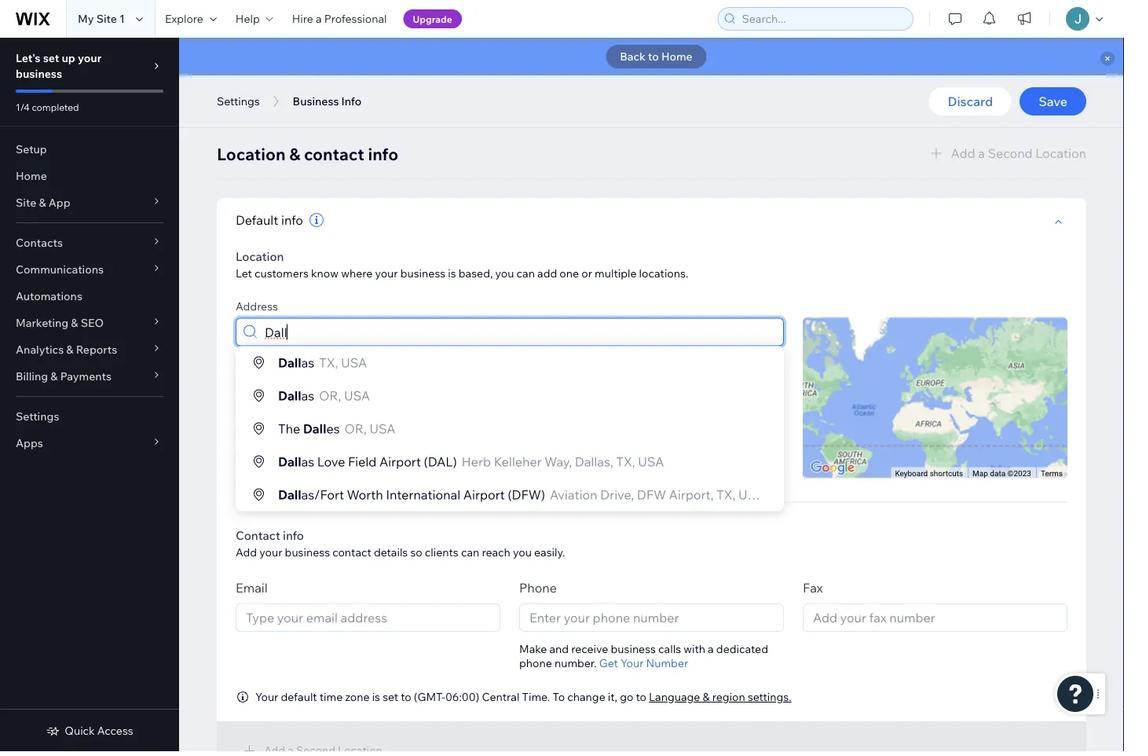Task type: vqa. For each thing, say whether or not it's contained in the screenshot.
Airport
yes



Task type: locate. For each thing, give the bounding box(es) containing it.
let's set up your business
[[16, 51, 102, 81]]

can left add
[[517, 266, 535, 280]]

1 horizontal spatial your
[[621, 656, 644, 670]]

1 vertical spatial your
[[255, 690, 278, 704]]

tx, right dallas,
[[616, 454, 635, 470]]

dall for dall as love field airport (dal) herb kelleher way, dallas, tx, usa
[[278, 454, 301, 470]]

info
[[368, 144, 399, 165], [281, 212, 303, 228], [283, 528, 304, 543]]

3 as from the top
[[301, 454, 314, 470]]

to
[[648, 50, 659, 63], [401, 690, 412, 704], [636, 690, 647, 704]]

e.g., Located on the ground floor field
[[241, 385, 779, 411]]

2 horizontal spatial tx,
[[717, 487, 736, 503]]

logo
[[453, 84, 483, 99]]

contact info add your business contact details so clients can reach you easily.
[[236, 528, 565, 559]]

or, right es
[[345, 421, 367, 437]]

site left 1
[[96, 12, 117, 26]]

0 vertical spatial as
[[301, 355, 314, 371]]

tx, for as/fort worth international airport (dfw)
[[717, 487, 736, 503]]

data
[[990, 468, 1006, 478]]

Search... field
[[738, 8, 908, 30]]

airport right field
[[380, 454, 421, 470]]

where
[[341, 266, 373, 280]]

your default time zone is set to (gmt-06:00) central time. to change it, go to language & region settings.
[[255, 690, 792, 704]]

airport for international
[[463, 487, 505, 503]]

business
[[293, 94, 339, 108]]

fax
[[803, 580, 823, 596]]

address left description
[[236, 365, 278, 379]]

get your number button
[[599, 656, 689, 670]]

as for love
[[301, 454, 314, 470]]

contact inside contact info add your business contact details so clients can reach you easily.
[[333, 545, 372, 559]]

1 horizontal spatial is
[[448, 266, 456, 280]]

settings inside button
[[217, 94, 260, 108]]

address down let
[[236, 299, 278, 313]]

as left 'love'
[[301, 454, 314, 470]]

set left up
[[43, 51, 59, 65]]

0 vertical spatial tx,
[[319, 355, 338, 371]]

own
[[464, 65, 489, 81]]

0 horizontal spatial set
[[43, 51, 59, 65]]

& for location
[[289, 144, 300, 165]]

home right back
[[662, 50, 693, 63]]

1 vertical spatial site
[[16, 196, 36, 209]]

a right 'with'
[[708, 642, 714, 655]]

business down let's
[[16, 67, 62, 81]]

site & app button
[[0, 189, 179, 216]]

marketing & seo button
[[0, 310, 179, 336]]

phone
[[519, 656, 552, 670]]

terms
[[1041, 468, 1063, 478]]

description
[[281, 365, 339, 379]]

1 vertical spatial contact
[[333, 545, 372, 559]]

& for site
[[39, 196, 46, 209]]

& left the "seo"
[[71, 316, 78, 330]]

dall as or, usa
[[278, 388, 370, 404]]

can left reach
[[461, 545, 480, 559]]

as down description
[[301, 388, 314, 404]]

location & contact info
[[217, 144, 399, 165]]

0 vertical spatial can
[[517, 266, 535, 280]]

0 horizontal spatial home
[[16, 169, 47, 183]]

time.
[[522, 690, 550, 704]]

receive
[[572, 642, 609, 655]]

location down settings button
[[217, 144, 286, 165]]

is left 'based,'
[[448, 266, 456, 280]]

make
[[519, 642, 547, 655]]

google image
[[807, 458, 859, 478]]

Type your email address field
[[241, 604, 495, 631]]

add logo image
[[245, 0, 387, 92]]

sidebar element
[[0, 38, 179, 752]]

email
[[236, 580, 268, 596]]

discard
[[948, 94, 993, 109]]

0 horizontal spatial site
[[16, 196, 36, 209]]

0 horizontal spatial airport
[[380, 454, 421, 470]]

to right go on the right bottom
[[636, 690, 647, 704]]

Describe your business here. What makes it great? Use short catchy text to tell people what you do or offer. text field
[[662, 0, 1067, 81]]

dall down description
[[278, 388, 301, 404]]

business right "own"
[[492, 65, 543, 81]]

contact
[[236, 528, 280, 543]]

Enter your phone number field
[[525, 604, 779, 631]]

0 vertical spatial set
[[43, 51, 59, 65]]

dall right the
[[303, 421, 326, 437]]

get
[[411, 65, 432, 81], [599, 656, 618, 670]]

airport down herb
[[463, 487, 505, 503]]

your down contact
[[260, 545, 282, 559]]

back to home button
[[606, 45, 707, 68]]

0 vertical spatial site
[[96, 12, 117, 26]]

2 vertical spatial location
[[236, 431, 280, 445]]

1 vertical spatial get
[[599, 656, 618, 670]]

your right up
[[78, 51, 102, 65]]

0 vertical spatial settings
[[217, 94, 260, 108]]

you inside location let customers know where your business is based, you can add one or multiple locations.
[[495, 266, 514, 280]]

1 horizontal spatial set
[[383, 690, 399, 704]]

or, down address description (optional)
[[319, 388, 341, 404]]

0 vertical spatial your
[[621, 656, 644, 670]]

1 vertical spatial as
[[301, 388, 314, 404]]

airport
[[380, 454, 421, 470], [463, 487, 505, 503]]

location name
[[236, 431, 311, 445]]

to left (gmt-
[[401, 690, 412, 704]]

apps button
[[0, 430, 179, 457]]

es
[[326, 421, 340, 437]]

dall as tx, usa
[[278, 355, 367, 371]]

your right the where
[[375, 266, 398, 280]]

clients
[[425, 545, 459, 559]]

& down business
[[289, 144, 300, 165]]

& right billing
[[51, 369, 58, 383]]

a inside the make and receive business calls with a dedicated phone number.
[[708, 642, 714, 655]]

location
[[217, 144, 286, 165], [236, 249, 284, 264], [236, 431, 280, 445]]

0 horizontal spatial is
[[372, 690, 380, 704]]

you right 'based,'
[[495, 266, 514, 280]]

let
[[236, 266, 252, 280]]

site
[[96, 12, 117, 26], [16, 196, 36, 209]]

& left app on the left top
[[39, 196, 46, 209]]

your
[[621, 656, 644, 670], [255, 690, 278, 704]]

info right contact
[[283, 528, 304, 543]]

1 vertical spatial can
[[461, 545, 480, 559]]

phone
[[519, 580, 557, 596]]

(dal)
[[424, 454, 457, 470]]

kelleher
[[494, 454, 542, 470]]

0 horizontal spatial a
[[316, 12, 322, 26]]

billing & payments button
[[0, 363, 179, 390]]

number
[[646, 656, 689, 670]]

Add your fax number field
[[809, 604, 1062, 631]]

0 vertical spatial location
[[217, 144, 286, 165]]

home inside button
[[662, 50, 693, 63]]

is
[[448, 266, 456, 280], [372, 690, 380, 704]]

info for default info
[[281, 212, 303, 228]]

0 vertical spatial airport
[[380, 454, 421, 470]]

0 horizontal spatial get
[[411, 65, 432, 81]]

dall
[[278, 355, 301, 371], [278, 388, 301, 404], [303, 421, 326, 437], [278, 454, 301, 470], [278, 487, 301, 503]]

settings up apps at left
[[16, 409, 59, 423]]

2 vertical spatial as
[[301, 454, 314, 470]]

0 vertical spatial home
[[662, 50, 693, 63]]

& left reports
[[66, 343, 74, 356]]

site inside dropdown button
[[16, 196, 36, 209]]

tx, up the dall as or, usa
[[319, 355, 338, 371]]

1 horizontal spatial a
[[708, 642, 714, 655]]

dall for dall as/fort worth international airport (dfw) aviation drive, dfw airport, tx, usa
[[278, 487, 301, 503]]

apps
[[16, 436, 43, 450]]

map
[[973, 468, 988, 478]]

you
[[495, 266, 514, 280], [513, 545, 532, 559]]

1 as from the top
[[301, 355, 314, 371]]

2 vertical spatial tx,
[[717, 487, 736, 503]]

1 horizontal spatial tx,
[[616, 454, 635, 470]]

1 horizontal spatial can
[[517, 266, 535, 280]]

site left app on the left top
[[16, 196, 36, 209]]

location for name
[[236, 431, 280, 445]]

1 vertical spatial home
[[16, 169, 47, 183]]

default
[[281, 690, 317, 704]]

settings for settings link at left bottom
[[16, 409, 59, 423]]

2 as from the top
[[301, 388, 314, 404]]

set right zone on the left of page
[[383, 690, 399, 704]]

usa up field
[[370, 421, 396, 437]]

dall down name
[[278, 454, 301, 470]]

settings
[[217, 94, 260, 108], [16, 409, 59, 423]]

change
[[568, 690, 606, 704]]

1 horizontal spatial site
[[96, 12, 117, 26]]

0 horizontal spatial to
[[401, 690, 412, 704]]

set inside let's set up your business
[[43, 51, 59, 65]]

tx, right airport, at the right of page
[[717, 487, 736, 503]]

keyboard shortcuts
[[895, 468, 963, 478]]

business inside location let customers know where your business is based, you can add one or multiple locations.
[[401, 266, 446, 280]]

default
[[236, 212, 278, 228]]

your left default
[[255, 690, 278, 704]]

dall up contact
[[278, 487, 301, 503]]

setup
[[16, 142, 47, 156]]

1 horizontal spatial or,
[[345, 421, 367, 437]]

0 vertical spatial you
[[495, 266, 514, 280]]

list box containing dall
[[236, 346, 784, 511]]

settings link
[[0, 403, 179, 430]]

2 horizontal spatial to
[[648, 50, 659, 63]]

contact left details
[[333, 545, 372, 559]]

can
[[517, 266, 535, 280], [461, 545, 480, 559]]

Add your location name field
[[241, 451, 779, 477]]

1 vertical spatial settings
[[16, 409, 59, 423]]

get inside button
[[599, 656, 618, 670]]

customers
[[255, 266, 309, 280]]

& for billing
[[51, 369, 58, 383]]

home down setup
[[16, 169, 47, 183]]

location for &
[[217, 144, 286, 165]]

(dfw)
[[508, 487, 545, 503]]

0 vertical spatial a
[[316, 12, 322, 26]]

settings left business
[[217, 94, 260, 108]]

info inside contact info add your business contact details so clients can reach you easily.
[[283, 528, 304, 543]]

1 horizontal spatial home
[[662, 50, 693, 63]]

0 vertical spatial contact
[[304, 144, 364, 165]]

1 vertical spatial you
[[513, 545, 532, 559]]

1 vertical spatial a
[[708, 642, 714, 655]]

seo
[[81, 316, 104, 330]]

your inside contact info add your business contact details so clients can reach you easily.
[[260, 545, 282, 559]]

1 horizontal spatial settings
[[217, 94, 260, 108]]

get up create
[[411, 65, 432, 81]]

your up go on the right bottom
[[621, 656, 644, 670]]

add
[[236, 545, 257, 559]]

settings.
[[748, 690, 792, 704]]

business down as/fort
[[285, 545, 330, 559]]

usa up 'dfw'
[[638, 454, 664, 470]]

1/4
[[16, 101, 30, 113]]

you right reach
[[513, 545, 532, 559]]

info down business info button on the left top of the page
[[368, 144, 399, 165]]

a right hire
[[316, 12, 322, 26]]

up
[[62, 51, 75, 65]]

reach
[[482, 545, 511, 559]]

is right zone on the left of page
[[372, 690, 380, 704]]

2 vertical spatial info
[[283, 528, 304, 543]]

get inside get your own business logo. create logo
[[411, 65, 432, 81]]

as up the dall as or, usa
[[301, 355, 314, 371]]

usa up the dall as or, usa
[[341, 355, 367, 371]]

1 horizontal spatial get
[[599, 656, 618, 670]]

as for tx,
[[301, 355, 314, 371]]

0 horizontal spatial settings
[[16, 409, 59, 423]]

location up let
[[236, 249, 284, 264]]

get down 'receive'
[[599, 656, 618, 670]]

Search for your business address field
[[260, 319, 779, 345]]

location left name
[[236, 431, 280, 445]]

0 vertical spatial get
[[411, 65, 432, 81]]

1 vertical spatial info
[[281, 212, 303, 228]]

location inside location let customers know where your business is based, you can add one or multiple locations.
[[236, 249, 284, 264]]

1 vertical spatial or,
[[345, 421, 367, 437]]

info right default
[[281, 212, 303, 228]]

professional
[[324, 12, 387, 26]]

1 vertical spatial airport
[[463, 487, 505, 503]]

1 horizontal spatial airport
[[463, 487, 505, 503]]

setup link
[[0, 136, 179, 163]]

business up "get your number"
[[611, 642, 656, 655]]

1 vertical spatial location
[[236, 249, 284, 264]]

0 vertical spatial is
[[448, 266, 456, 280]]

list box
[[236, 346, 784, 511]]

1 vertical spatial address
[[236, 365, 278, 379]]

settings inside sidebar element
[[16, 409, 59, 423]]

1 vertical spatial tx,
[[616, 454, 635, 470]]

business
[[492, 65, 543, 81], [16, 67, 62, 81], [401, 266, 446, 280], [285, 545, 330, 559], [611, 642, 656, 655]]

0 horizontal spatial can
[[461, 545, 480, 559]]

2 address from the top
[[236, 365, 278, 379]]

dall up the dall as or, usa
[[278, 355, 301, 371]]

to right back
[[648, 50, 659, 63]]

site & app
[[16, 196, 70, 209]]

0 vertical spatial or,
[[319, 388, 341, 404]]

contact down business info button on the left top of the page
[[304, 144, 364, 165]]

your up create logo button
[[435, 65, 461, 81]]

language
[[649, 690, 701, 704]]

business left 'based,'
[[401, 266, 446, 280]]

(gmt-
[[414, 690, 445, 704]]

address for address description (optional)
[[236, 365, 278, 379]]

0 vertical spatial address
[[236, 299, 278, 313]]

1 address from the top
[[236, 299, 278, 313]]

your inside get your number button
[[621, 656, 644, 670]]

dall for dall as or, usa
[[278, 388, 301, 404]]



Task type: describe. For each thing, give the bounding box(es) containing it.
06:00)
[[445, 690, 480, 704]]

location let customers know where your business is based, you can add one or multiple locations.
[[236, 249, 689, 280]]

address for address
[[236, 299, 278, 313]]

info for contact info add your business contact details so clients can reach you easily.
[[283, 528, 304, 543]]

settings for settings button
[[217, 94, 260, 108]]

business inside the make and receive business calls with a dedicated phone number.
[[611, 642, 656, 655]]

my
[[78, 12, 94, 26]]

create
[[411, 84, 450, 99]]

the
[[278, 421, 300, 437]]

save button
[[1020, 87, 1087, 116]]

payments
[[60, 369, 112, 383]]

is inside location let customers know where your business is based, you can add one or multiple locations.
[[448, 266, 456, 280]]

upgrade button
[[404, 9, 462, 28]]

1
[[119, 12, 125, 26]]

to
[[553, 690, 565, 704]]

multiple
[[595, 266, 637, 280]]

time
[[320, 690, 343, 704]]

back
[[620, 50, 646, 63]]

home link
[[0, 163, 179, 189]]

region
[[713, 690, 746, 704]]

& left region
[[703, 690, 710, 704]]

language & region settings. button
[[649, 690, 792, 704]]

dall for dall as tx, usa
[[278, 355, 301, 371]]

map data ©2023
[[973, 468, 1032, 478]]

business inside get your own business logo. create logo
[[492, 65, 543, 81]]

back to home alert
[[179, 38, 1125, 75]]

locations.
[[639, 266, 689, 280]]

business info
[[293, 94, 362, 108]]

you inside contact info add your business contact details so clients can reach you easily.
[[513, 545, 532, 559]]

help
[[236, 12, 260, 26]]

& for analytics
[[66, 343, 74, 356]]

default info
[[236, 212, 303, 228]]

drive,
[[601, 487, 634, 503]]

zone
[[345, 690, 370, 704]]

analytics
[[16, 343, 64, 356]]

1 vertical spatial is
[[372, 690, 380, 704]]

contacts button
[[0, 229, 179, 256]]

way,
[[545, 454, 572, 470]]

make and receive business calls with a dedicated phone number.
[[519, 642, 768, 670]]

terms link
[[1041, 468, 1063, 478]]

0 vertical spatial info
[[368, 144, 399, 165]]

1 vertical spatial set
[[383, 690, 399, 704]]

home inside sidebar element
[[16, 169, 47, 183]]

0 horizontal spatial tx,
[[319, 355, 338, 371]]

location for let
[[236, 249, 284, 264]]

completed
[[32, 101, 79, 113]]

keyboard shortcuts button
[[895, 468, 963, 479]]

dall as/fort worth international airport (dfw) aviation drive, dfw airport, tx, usa
[[278, 487, 765, 503]]

add
[[538, 266, 557, 280]]

& for marketing
[[71, 316, 78, 330]]

get for get your number
[[599, 656, 618, 670]]

can inside location let customers know where your business is based, you can add one or multiple locations.
[[517, 266, 535, 280]]

dallas,
[[575, 454, 614, 470]]

your inside location let customers know where your business is based, you can add one or multiple locations.
[[375, 266, 398, 280]]

worth
[[347, 487, 383, 503]]

or
[[582, 266, 592, 280]]

analytics & reports button
[[0, 336, 179, 363]]

billing
[[16, 369, 48, 383]]

get for get your own business logo. create logo
[[411, 65, 432, 81]]

automations link
[[0, 283, 179, 310]]

billing & payments
[[16, 369, 112, 383]]

go
[[620, 690, 634, 704]]

settings button
[[209, 90, 268, 113]]

analytics & reports
[[16, 343, 117, 356]]

airport for field
[[380, 454, 421, 470]]

access
[[97, 724, 133, 738]]

discard button
[[929, 87, 1012, 116]]

with
[[684, 642, 706, 655]]

1 horizontal spatial to
[[636, 690, 647, 704]]

usa down (optional) at the left of page
[[344, 388, 370, 404]]

map region
[[711, 245, 1113, 647]]

your inside get your own business logo. create logo
[[435, 65, 461, 81]]

your inside let's set up your business
[[78, 51, 102, 65]]

info
[[342, 94, 362, 108]]

hire a professional link
[[283, 0, 396, 38]]

communications
[[16, 262, 104, 276]]

as for or,
[[301, 388, 314, 404]]

hire
[[292, 12, 313, 26]]

(optional)
[[341, 365, 390, 379]]

to inside button
[[648, 50, 659, 63]]

the dall es or, usa
[[278, 421, 396, 437]]

number.
[[555, 656, 597, 670]]

one
[[560, 266, 579, 280]]

based,
[[459, 266, 493, 280]]

calls
[[659, 642, 681, 655]]

business inside contact info add your business contact details so clients can reach you easily.
[[285, 545, 330, 559]]

can inside contact info add your business contact details so clients can reach you easily.
[[461, 545, 480, 559]]

quick access
[[65, 724, 133, 738]]

communications button
[[0, 256, 179, 283]]

marketing & seo
[[16, 316, 104, 330]]

reports
[[76, 343, 117, 356]]

hire a professional
[[292, 12, 387, 26]]

dfw
[[637, 487, 666, 503]]

business inside let's set up your business
[[16, 67, 62, 81]]

tx, for as love field airport (dal)
[[616, 454, 635, 470]]

get your number
[[599, 656, 689, 670]]

love
[[317, 454, 345, 470]]

quick
[[65, 724, 95, 738]]

0 horizontal spatial or,
[[319, 388, 341, 404]]

details
[[374, 545, 408, 559]]

airport,
[[669, 487, 714, 503]]

usa right airport, at the right of page
[[739, 487, 765, 503]]

business info button
[[285, 90, 370, 113]]

so
[[411, 545, 423, 559]]

help button
[[226, 0, 283, 38]]

save
[[1039, 94, 1068, 109]]

0 horizontal spatial your
[[255, 690, 278, 704]]



